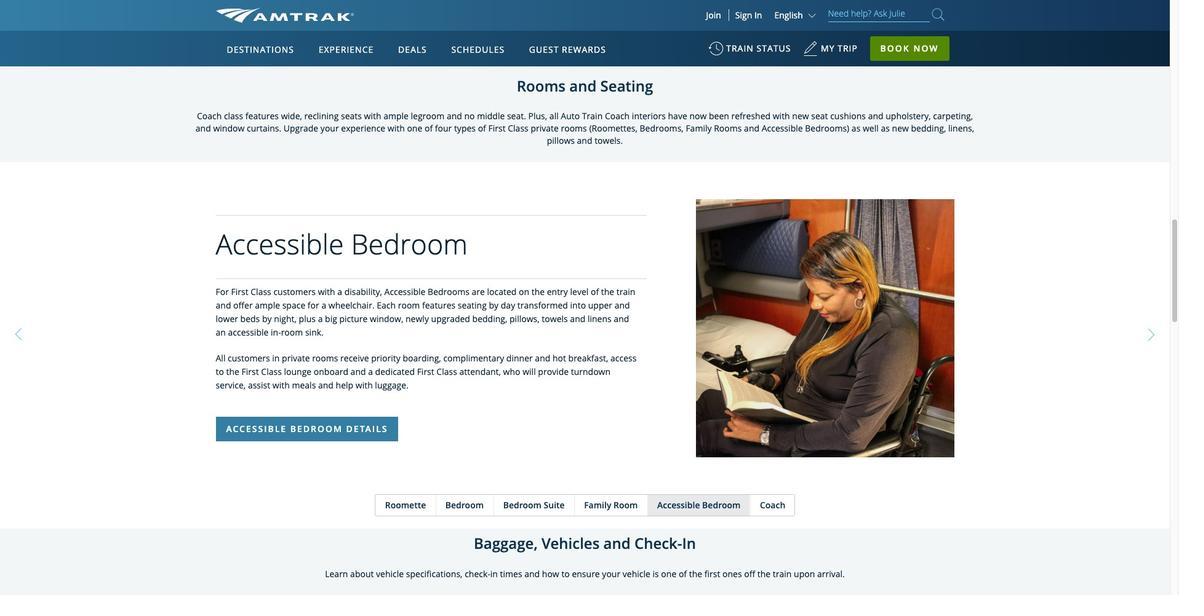 Task type: describe. For each thing, give the bounding box(es) containing it.
the left "first"
[[689, 569, 702, 580]]

with down lounge
[[272, 380, 290, 392]]

been
[[709, 110, 729, 122]]

upper
[[588, 300, 612, 312]]

schedules link
[[446, 31, 510, 66]]

accessible inside button
[[657, 500, 700, 512]]

train
[[582, 110, 603, 122]]

turndown
[[571, 366, 610, 378]]

meals
[[292, 380, 316, 392]]

with inside for first class customers with a disability, accessible bedrooms are located on the entry level of the train and offer ample space for a wheelchair. each room features seating by day transformed into upper and lower beds by night, plus a big picture window, newly upgraded bedding, pillows, towels and linens and an accessible in-room sink.
[[318, 286, 335, 298]]

1 horizontal spatial room
[[398, 300, 420, 312]]

amtrak image
[[216, 8, 354, 23]]

1 vertical spatial train
[[773, 569, 792, 580]]

plus,
[[528, 110, 547, 122]]

rooms inside coach class features wide, reclining seats with ample legroom and no middle seat. plus, all auto train coach interiors have now been refreshed with new seat cushions and upholstery, carpeting, and window curtains. upgrade your experience with one of four types of first class private rooms (roomettes, bedrooms, family rooms and accessible bedrooms) as well as new bedding, linens, pillows and towels.
[[561, 123, 587, 134]]

ensure
[[572, 569, 600, 580]]

and right linens
[[614, 313, 629, 325]]

accessible bedroom details
[[226, 424, 388, 435]]

with up the experience
[[364, 110, 381, 122]]

times
[[500, 569, 522, 580]]

upgraded
[[431, 313, 470, 325]]

each
[[377, 300, 396, 312]]

bedroom suite
[[503, 500, 565, 512]]

rooms and seating
[[517, 75, 653, 96]]

access
[[610, 353, 637, 364]]

book now button
[[870, 36, 949, 61]]

four
[[435, 123, 452, 134]]

for
[[216, 286, 229, 298]]

big
[[325, 313, 337, 325]]

0 vertical spatial accessible bedroom
[[216, 226, 468, 263]]

details
[[346, 424, 388, 435]]

all customers in private rooms receive priority boarding, complimentary dinner and hot breakfast, access to the first class lounge onboard and a dedicated first class attendant, who will provide turndown service, assist with meals and help with luggage.
[[216, 353, 637, 392]]

beds
[[240, 313, 260, 325]]

is
[[653, 569, 659, 580]]

types
[[454, 123, 476, 134]]

experience
[[319, 44, 374, 55]]

1 vehicle from the left
[[376, 569, 404, 580]]

rewards
[[562, 44, 606, 55]]

and right upper
[[615, 300, 630, 312]]

the up upper
[[601, 286, 614, 298]]

trip
[[838, 42, 858, 54]]

ones
[[722, 569, 742, 580]]

how
[[542, 569, 559, 580]]

family room
[[584, 500, 638, 512]]

regions map image
[[261, 103, 557, 275]]

wheelchair.
[[329, 300, 375, 312]]

transformed
[[517, 300, 568, 312]]

on
[[519, 286, 529, 298]]

1 as from the left
[[852, 123, 860, 134]]

the right off
[[757, 569, 771, 580]]

first inside coach class features wide, reclining seats with ample legroom and no middle seat. plus, all auto train coach interiors have now been refreshed with new seat cushions and upholstery, carpeting, and window curtains. upgrade your experience with one of four types of first class private rooms (roomettes, bedrooms, family rooms and accessible bedrooms) as well as new bedding, linens, pillows and towels.
[[488, 123, 506, 134]]

class inside for first class customers with a disability, accessible bedrooms are located on the entry level of the train and offer ample space for a wheelchair. each room features seating by day transformed into upper and lower beds by night, plus a big picture window, newly upgraded bedding, pillows, towels and linens and an accessible in-room sink.
[[251, 286, 271, 298]]

deals button
[[393, 33, 432, 67]]

sign
[[735, 9, 752, 21]]

english button
[[774, 9, 819, 21]]

for first class customers with a disability, accessible bedrooms are located on the entry level of the train and offer ample space for a wheelchair. each room features seating by day transformed into upper and lower beds by night, plus a big picture window, newly upgraded bedding, pillows, towels and linens and an accessible in-room sink.
[[216, 286, 635, 339]]

2 as from the left
[[881, 123, 890, 134]]

coach class features wide, reclining seats with ample legroom and no middle seat. plus, all auto train coach interiors have now been refreshed with new seat cushions and upholstery, carpeting, and window curtains. upgrade your experience with one of four types of first class private rooms (roomettes, bedrooms, family rooms and accessible bedrooms) as well as new bedding, linens, pillows and towels.
[[196, 110, 974, 147]]

in inside all customers in private rooms receive priority boarding, complimentary dinner and hot breakfast, access to the first class lounge onboard and a dedicated first class attendant, who will provide turndown service, assist with meals and help with luggage.
[[272, 353, 280, 364]]

wide,
[[281, 110, 302, 122]]

bedrooms
[[428, 286, 469, 298]]

cushions
[[830, 110, 866, 122]]

first
[[704, 569, 720, 580]]

room
[[614, 500, 638, 512]]

(roomettes,
[[589, 123, 637, 134]]

seat
[[811, 110, 828, 122]]

a left the big
[[318, 313, 323, 325]]

0 horizontal spatial rooms
[[517, 75, 566, 96]]

upon
[[794, 569, 815, 580]]

and left hot
[[535, 353, 550, 364]]

rooms inside coach class features wide, reclining seats with ample legroom and no middle seat. plus, all auto train coach interiors have now been refreshed with new seat cushions and upholstery, carpeting, and window curtains. upgrade your experience with one of four types of first class private rooms (roomettes, bedrooms, family rooms and accessible bedrooms) as well as new bedding, linens, pillows and towels.
[[714, 123, 742, 134]]

of down the legroom
[[425, 123, 433, 134]]

and down 'refreshed'
[[744, 123, 759, 134]]

train status
[[726, 42, 791, 54]]

upgrade
[[284, 123, 318, 134]]

1 horizontal spatial new
[[892, 123, 909, 134]]

curtains.
[[247, 123, 281, 134]]

destinations button
[[222, 33, 299, 67]]

newly
[[406, 313, 429, 325]]

accessible bedroom inside button
[[657, 500, 741, 512]]

receive
[[340, 353, 369, 364]]

and down for on the left of page
[[216, 300, 231, 312]]

vehicles
[[542, 534, 600, 554]]

0 horizontal spatial in
[[682, 534, 696, 554]]

check-
[[465, 569, 490, 580]]

well
[[863, 123, 879, 134]]

lower
[[216, 313, 238, 325]]

and left window
[[196, 123, 211, 134]]

first down boarding,
[[417, 366, 434, 378]]

seating
[[600, 75, 653, 96]]

for
[[308, 300, 319, 312]]

book now
[[880, 42, 939, 54]]

carpeting,
[[933, 110, 973, 122]]

class up assist in the left bottom of the page
[[261, 366, 282, 378]]

1 vertical spatial one
[[661, 569, 676, 580]]

guest
[[529, 44, 559, 55]]

and down receive
[[351, 366, 366, 378]]

breakfast,
[[568, 353, 608, 364]]

guest rewards
[[529, 44, 606, 55]]

with right help in the left bottom of the page
[[356, 380, 373, 392]]

customers inside all customers in private rooms receive priority boarding, complimentary dinner and hot breakfast, access to the first class lounge onboard and a dedicated first class attendant, who will provide turndown service, assist with meals and help with luggage.
[[228, 353, 270, 364]]

seats
[[341, 110, 362, 122]]

pillows,
[[510, 313, 539, 325]]

and down 'into'
[[570, 313, 585, 325]]

and up train
[[569, 75, 597, 96]]

and down family room button
[[603, 534, 631, 554]]

space
[[282, 300, 305, 312]]

0 horizontal spatial room
[[281, 327, 303, 339]]

of right is
[[679, 569, 687, 580]]

my
[[821, 42, 835, 54]]

picture
[[339, 313, 368, 325]]

roomette
[[385, 500, 426, 512]]

the inside all customers in private rooms receive priority boarding, complimentary dinner and hot breakfast, access to the first class lounge onboard and a dedicated first class attendant, who will provide turndown service, assist with meals and help with luggage.
[[226, 366, 239, 378]]

an
[[216, 327, 226, 339]]

accessible inside for first class customers with a disability, accessible bedrooms are located on the entry level of the train and offer ample space for a wheelchair. each room features seating by day transformed into upper and lower beds by night, plus a big picture window, newly upgraded bedding, pillows, towels and linens and an accessible in-room sink.
[[384, 286, 426, 298]]

now
[[913, 42, 939, 54]]

specifications,
[[406, 569, 462, 580]]

now
[[689, 110, 707, 122]]



Task type: vqa. For each thing, say whether or not it's contained in the screenshot.
invite
no



Task type: locate. For each thing, give the bounding box(es) containing it.
0 horizontal spatial your
[[321, 123, 339, 134]]

accessible bedroom up check-
[[657, 500, 741, 512]]

1 vertical spatial rooms
[[312, 353, 338, 364]]

class inside coach class features wide, reclining seats with ample legroom and no middle seat. plus, all auto train coach interiors have now been refreshed with new seat cushions and upholstery, carpeting, and window curtains. upgrade your experience with one of four types of first class private rooms (roomettes, bedrooms, family rooms and accessible bedrooms) as well as new bedding, linens, pillows and towels.
[[508, 123, 528, 134]]

destinations
[[227, 44, 294, 55]]

a
[[337, 286, 342, 298], [321, 300, 326, 312], [318, 313, 323, 325], [368, 366, 373, 378]]

with
[[364, 110, 381, 122], [773, 110, 790, 122], [388, 123, 405, 134], [318, 286, 335, 298], [272, 380, 290, 392], [356, 380, 373, 392]]

luggage.
[[375, 380, 409, 392]]

accessible inside coach class features wide, reclining seats with ample legroom and no middle seat. plus, all auto train coach interiors have now been refreshed with new seat cushions and upholstery, carpeting, and window curtains. upgrade your experience with one of four types of first class private rooms (roomettes, bedrooms, family rooms and accessible bedrooms) as well as new bedding, linens, pillows and towels.
[[762, 123, 803, 134]]

1 horizontal spatial accessible bedroom
[[657, 500, 741, 512]]

assist
[[248, 380, 270, 392]]

as right the well
[[881, 123, 890, 134]]

upholstery,
[[886, 110, 931, 122]]

family inside coach class features wide, reclining seats with ample legroom and no middle seat. plus, all auto train coach interiors have now been refreshed with new seat cushions and upholstery, carpeting, and window curtains. upgrade your experience with one of four types of first class private rooms (roomettes, bedrooms, family rooms and accessible bedrooms) as well as new bedding, linens, pillows and towels.
[[686, 123, 712, 134]]

0 vertical spatial by
[[489, 300, 499, 312]]

by left day
[[489, 300, 499, 312]]

the
[[531, 286, 545, 298], [601, 286, 614, 298], [226, 366, 239, 378], [689, 569, 702, 580], [757, 569, 771, 580]]

first up assist in the left bottom of the page
[[242, 366, 259, 378]]

0 vertical spatial one
[[407, 123, 422, 134]]

towels
[[542, 313, 568, 325]]

dedicated
[[375, 366, 415, 378]]

search icon image
[[932, 6, 944, 23]]

1 vertical spatial ample
[[255, 300, 280, 312]]

customers down accessible
[[228, 353, 270, 364]]

linens
[[588, 313, 612, 325]]

one down the legroom
[[407, 123, 422, 134]]

0 vertical spatial to
[[216, 366, 224, 378]]

bedrooms,
[[640, 123, 684, 134]]

new down upholstery,
[[892, 123, 909, 134]]

0 horizontal spatial by
[[262, 313, 272, 325]]

linens,
[[948, 123, 974, 134]]

learn
[[325, 569, 348, 580]]

and up the well
[[868, 110, 883, 122]]

family inside button
[[584, 500, 611, 512]]

in down in-
[[272, 353, 280, 364]]

night,
[[274, 313, 297, 325]]

pillows
[[547, 135, 575, 147]]

0 horizontal spatial to
[[216, 366, 224, 378]]

suite
[[544, 500, 565, 512]]

your right ensure
[[602, 569, 620, 580]]

1 horizontal spatial ample
[[383, 110, 409, 122]]

roomette button
[[375, 496, 435, 517]]

vehicle right about
[[376, 569, 404, 580]]

1 horizontal spatial your
[[602, 569, 620, 580]]

Please enter your search item search field
[[828, 6, 930, 22]]

rooms down the auto
[[561, 123, 587, 134]]

2 vehicle from the left
[[623, 569, 650, 580]]

will
[[523, 366, 536, 378]]

coach inside button
[[760, 500, 785, 512]]

vehicle
[[376, 569, 404, 580], [623, 569, 650, 580]]

my trip button
[[803, 37, 858, 67]]

family left "room" at the right bottom of page
[[584, 500, 611, 512]]

first down middle
[[488, 123, 506, 134]]

1 vertical spatial by
[[262, 313, 272, 325]]

of inside for first class customers with a disability, accessible bedrooms are located on the entry level of the train and offer ample space for a wheelchair. each room features seating by day transformed into upper and lower beds by night, plus a big picture window, newly upgraded bedding, pillows, towels and linens and an accessible in-room sink.
[[591, 286, 599, 298]]

class up offer
[[251, 286, 271, 298]]

one right is
[[661, 569, 676, 580]]

accessible bedroom
[[216, 226, 468, 263], [657, 500, 741, 512]]

bedroom inside "button"
[[503, 500, 541, 512]]

your down the reclining
[[321, 123, 339, 134]]

schedules
[[451, 44, 505, 55]]

1 horizontal spatial rooms
[[714, 123, 742, 134]]

0 vertical spatial room
[[398, 300, 420, 312]]

0 horizontal spatial as
[[852, 123, 860, 134]]

learn about vehicle specifications, check-in times and how to ensure your vehicle is one of the first ones off the train upon arrival.
[[325, 569, 845, 580]]

1 vertical spatial private
[[282, 353, 310, 364]]

customers up space
[[273, 286, 316, 298]]

0 horizontal spatial accessible bedroom
[[216, 226, 468, 263]]

1 vertical spatial family
[[584, 500, 611, 512]]

train status link
[[708, 37, 791, 67]]

boarding,
[[403, 353, 441, 364]]

book
[[880, 42, 910, 54]]

in down accessible bedroom button
[[682, 534, 696, 554]]

by up in-
[[262, 313, 272, 325]]

1 vertical spatial to
[[561, 569, 570, 580]]

1 vertical spatial features
[[422, 300, 455, 312]]

first
[[488, 123, 506, 134], [231, 286, 248, 298], [242, 366, 259, 378], [417, 366, 434, 378]]

class down seat.
[[508, 123, 528, 134]]

baggage, vehicles and check-in
[[474, 534, 696, 554]]

1 horizontal spatial family
[[686, 123, 712, 134]]

1 horizontal spatial bedding,
[[911, 123, 946, 134]]

to inside all customers in private rooms receive priority boarding, complimentary dinner and hot breakfast, access to the first class lounge onboard and a dedicated first class attendant, who will provide turndown service, assist with meals and help with luggage.
[[216, 366, 224, 378]]

1 horizontal spatial as
[[881, 123, 890, 134]]

0 vertical spatial in
[[272, 353, 280, 364]]

1 vertical spatial room
[[281, 327, 303, 339]]

accessible
[[228, 327, 269, 339]]

in left times
[[490, 569, 498, 580]]

0 horizontal spatial family
[[584, 500, 611, 512]]

0 horizontal spatial new
[[792, 110, 809, 122]]

features inside for first class customers with a disability, accessible bedrooms are located on the entry level of the train and offer ample space for a wheelchair. each room features seating by day transformed into upper and lower beds by night, plus a big picture window, newly upgraded bedding, pillows, towels and linens and an accessible in-room sink.
[[422, 300, 455, 312]]

a down priority
[[368, 366, 373, 378]]

bedding, inside coach class features wide, reclining seats with ample legroom and no middle seat. plus, all auto train coach interiors have now been refreshed with new seat cushions and upholstery, carpeting, and window curtains. upgrade your experience with one of four types of first class private rooms (roomettes, bedrooms, family rooms and accessible bedrooms) as well as new bedding, linens, pillows and towels.
[[911, 123, 946, 134]]

and left no
[[447, 110, 462, 122]]

private down plus,
[[531, 123, 559, 134]]

family down now
[[686, 123, 712, 134]]

1 horizontal spatial customers
[[273, 286, 316, 298]]

private inside coach class features wide, reclining seats with ample legroom and no middle seat. plus, all auto train coach interiors have now been refreshed with new seat cushions and upholstery, carpeting, and window curtains. upgrade your experience with one of four types of first class private rooms (roomettes, bedrooms, family rooms and accessible bedrooms) as well as new bedding, linens, pillows and towels.
[[531, 123, 559, 134]]

middle
[[477, 110, 505, 122]]

private up lounge
[[282, 353, 310, 364]]

in
[[272, 353, 280, 364], [490, 569, 498, 580]]

class down boarding,
[[437, 366, 457, 378]]

provide
[[538, 366, 569, 378]]

0 vertical spatial rooms
[[517, 75, 566, 96]]

to down all
[[216, 366, 224, 378]]

0 horizontal spatial bedding,
[[472, 313, 507, 325]]

bedroom button
[[436, 496, 493, 517]]

vehicle left is
[[623, 569, 650, 580]]

and left how
[[524, 569, 540, 580]]

priority
[[371, 353, 400, 364]]

auto
[[561, 110, 580, 122]]

of down middle
[[478, 123, 486, 134]]

0 vertical spatial in
[[754, 9, 762, 21]]

and right pillows
[[577, 135, 592, 147]]

a inside all customers in private rooms receive priority boarding, complimentary dinner and hot breakfast, access to the first class lounge onboard and a dedicated first class attendant, who will provide turndown service, assist with meals and help with luggage.
[[368, 366, 373, 378]]

customers inside for first class customers with a disability, accessible bedrooms are located on the entry level of the train and offer ample space for a wheelchair. each room features seating by day transformed into upper and lower beds by night, plus a big picture window, newly upgraded bedding, pillows, towels and linens and an accessible in-room sink.
[[273, 286, 316, 298]]

one inside coach class features wide, reclining seats with ample legroom and no middle seat. plus, all auto train coach interiors have now been refreshed with new seat cushions and upholstery, carpeting, and window curtains. upgrade your experience with one of four types of first class private rooms (roomettes, bedrooms, family rooms and accessible bedrooms) as well as new bedding, linens, pillows and towels.
[[407, 123, 422, 134]]

1 horizontal spatial one
[[661, 569, 676, 580]]

lounge
[[284, 366, 311, 378]]

my trip
[[821, 42, 858, 54]]

with right the experience
[[388, 123, 405, 134]]

0 vertical spatial private
[[531, 123, 559, 134]]

are
[[472, 286, 485, 298]]

join
[[706, 9, 721, 21]]

a right for
[[321, 300, 326, 312]]

accessible bedroom up disability,
[[216, 226, 468, 263]]

with right 'refreshed'
[[773, 110, 790, 122]]

1 vertical spatial rooms
[[714, 123, 742, 134]]

status
[[757, 42, 791, 54]]

0 horizontal spatial customers
[[228, 353, 270, 364]]

rooms
[[517, 75, 566, 96], [714, 123, 742, 134]]

one
[[407, 123, 422, 134], [661, 569, 676, 580]]

to right how
[[561, 569, 570, 580]]

rooms down been
[[714, 123, 742, 134]]

0 horizontal spatial ample
[[255, 300, 280, 312]]

train inside for first class customers with a disability, accessible bedrooms are located on the entry level of the train and offer ample space for a wheelchair. each room features seating by day transformed into upper and lower beds by night, plus a big picture window, newly upgraded bedding, pillows, towels and linens and an accessible in-room sink.
[[616, 286, 635, 298]]

1 horizontal spatial rooms
[[561, 123, 587, 134]]

the up service,
[[226, 366, 239, 378]]

0 vertical spatial bedding,
[[911, 123, 946, 134]]

offer
[[233, 300, 253, 312]]

ample up beds
[[255, 300, 280, 312]]

features up "curtains."
[[245, 110, 279, 122]]

dinner
[[506, 353, 533, 364]]

1 horizontal spatial coach
[[605, 110, 630, 122]]

bedrooms)
[[805, 123, 849, 134]]

level
[[570, 286, 588, 298]]

1 horizontal spatial features
[[422, 300, 455, 312]]

0 horizontal spatial private
[[282, 353, 310, 364]]

banner containing join
[[0, 0, 1170, 284]]

reclining
[[304, 110, 339, 122]]

1 horizontal spatial train
[[773, 569, 792, 580]]

ample inside for first class customers with a disability, accessible bedrooms are located on the entry level of the train and offer ample space for a wheelchair. each room features seating by day transformed into upper and lower beds by night, plus a big picture window, newly upgraded bedding, pillows, towels and linens and an accessible in-room sink.
[[255, 300, 280, 312]]

features down bedrooms
[[422, 300, 455, 312]]

first inside for first class customers with a disability, accessible bedrooms are located on the entry level of the train and offer ample space for a wheelchair. each room features seating by day transformed into upper and lower beds by night, plus a big picture window, newly upgraded bedding, pillows, towels and linens and an accessible in-room sink.
[[231, 286, 248, 298]]

rooms inside all customers in private rooms receive priority boarding, complimentary dinner and hot breakfast, access to the first class lounge onboard and a dedicated first class attendant, who will provide turndown service, assist with meals and help with luggage.
[[312, 353, 338, 364]]

1 vertical spatial customers
[[228, 353, 270, 364]]

0 horizontal spatial rooms
[[312, 353, 338, 364]]

0 vertical spatial rooms
[[561, 123, 587, 134]]

your inside coach class features wide, reclining seats with ample legroom and no middle seat. plus, all auto train coach interiors have now been refreshed with new seat cushions and upholstery, carpeting, and window curtains. upgrade your experience with one of four types of first class private rooms (roomettes, bedrooms, family rooms and accessible bedrooms) as well as new bedding, linens, pillows and towels.
[[321, 123, 339, 134]]

1 vertical spatial accessible bedroom
[[657, 500, 741, 512]]

plus
[[299, 313, 316, 325]]

0 vertical spatial family
[[686, 123, 712, 134]]

1 vertical spatial new
[[892, 123, 909, 134]]

room up newly at the bottom of page
[[398, 300, 420, 312]]

accessible
[[762, 123, 803, 134], [216, 226, 344, 263], [384, 286, 426, 298], [226, 424, 287, 435], [657, 500, 700, 512]]

1 vertical spatial your
[[602, 569, 620, 580]]

1 horizontal spatial in
[[490, 569, 498, 580]]

room down night,
[[281, 327, 303, 339]]

with up for
[[318, 286, 335, 298]]

train left upon
[[773, 569, 792, 580]]

in-
[[271, 327, 281, 339]]

off
[[744, 569, 755, 580]]

rooms up plus,
[[517, 75, 566, 96]]

1 horizontal spatial by
[[489, 300, 499, 312]]

join button
[[699, 9, 729, 21]]

0 horizontal spatial features
[[245, 110, 279, 122]]

class
[[224, 110, 243, 122]]

1 vertical spatial in
[[682, 534, 696, 554]]

as left the well
[[852, 123, 860, 134]]

0 horizontal spatial in
[[272, 353, 280, 364]]

ample left the legroom
[[383, 110, 409, 122]]

0 horizontal spatial train
[[616, 286, 635, 298]]

1 horizontal spatial vehicle
[[623, 569, 650, 580]]

service,
[[216, 380, 246, 392]]

coach for coach class features wide, reclining seats with ample legroom and no middle seat. plus, all auto train coach interiors have now been refreshed with new seat cushions and upholstery, carpeting, and window curtains. upgrade your experience with one of four types of first class private rooms (roomettes, bedrooms, family rooms and accessible bedrooms) as well as new bedding, linens, pillows and towels.
[[197, 110, 222, 122]]

of up upper
[[591, 286, 599, 298]]

coach button
[[750, 496, 795, 517]]

day
[[501, 300, 515, 312]]

bedroom suite button
[[493, 496, 574, 517]]

a up wheelchair.
[[337, 286, 342, 298]]

have
[[668, 110, 687, 122]]

0 vertical spatial your
[[321, 123, 339, 134]]

new left seat on the right top of the page
[[792, 110, 809, 122]]

in right sign
[[754, 9, 762, 21]]

hot
[[553, 353, 566, 364]]

1 vertical spatial in
[[490, 569, 498, 580]]

0 horizontal spatial one
[[407, 123, 422, 134]]

to
[[216, 366, 224, 378], [561, 569, 570, 580]]

0 vertical spatial new
[[792, 110, 809, 122]]

0 horizontal spatial coach
[[197, 110, 222, 122]]

bedding, down the "seating"
[[472, 313, 507, 325]]

ample
[[383, 110, 409, 122], [255, 300, 280, 312]]

interiors
[[632, 110, 666, 122]]

0 vertical spatial ample
[[383, 110, 409, 122]]

and down onboard
[[318, 380, 333, 392]]

check-
[[634, 534, 682, 554]]

the right on
[[531, 286, 545, 298]]

coach for "coach" button
[[760, 500, 785, 512]]

1 horizontal spatial to
[[561, 569, 570, 580]]

application
[[261, 103, 557, 275]]

2 horizontal spatial coach
[[760, 500, 785, 512]]

train right level
[[616, 286, 635, 298]]

bedding, down upholstery,
[[911, 123, 946, 134]]

new
[[792, 110, 809, 122], [892, 123, 909, 134]]

1 horizontal spatial private
[[531, 123, 559, 134]]

features
[[245, 110, 279, 122], [422, 300, 455, 312]]

train
[[726, 42, 754, 54]]

no
[[464, 110, 475, 122]]

rooms up onboard
[[312, 353, 338, 364]]

0 horizontal spatial vehicle
[[376, 569, 404, 580]]

private inside all customers in private rooms receive priority boarding, complimentary dinner and hot breakfast, access to the first class lounge onboard and a dedicated first class attendant, who will provide turndown service, assist with meals and help with luggage.
[[282, 353, 310, 364]]

0 vertical spatial customers
[[273, 286, 316, 298]]

ample inside coach class features wide, reclining seats with ample legroom and no middle seat. plus, all auto train coach interiors have now been refreshed with new seat cushions and upholstery, carpeting, and window curtains. upgrade your experience with one of four types of first class private rooms (roomettes, bedrooms, family rooms and accessible bedrooms) as well as new bedding, linens, pillows and towels.
[[383, 110, 409, 122]]

1 horizontal spatial in
[[754, 9, 762, 21]]

1 vertical spatial bedding,
[[472, 313, 507, 325]]

features inside coach class features wide, reclining seats with ample legroom and no middle seat. plus, all auto train coach interiors have now been refreshed with new seat cushions and upholstery, carpeting, and window curtains. upgrade your experience with one of four types of first class private rooms (roomettes, bedrooms, family rooms and accessible bedrooms) as well as new bedding, linens, pillows and towels.
[[245, 110, 279, 122]]

0 vertical spatial train
[[616, 286, 635, 298]]

first up offer
[[231, 286, 248, 298]]

banner
[[0, 0, 1170, 284]]

0 vertical spatial features
[[245, 110, 279, 122]]

arrival.
[[817, 569, 845, 580]]

bedding, inside for first class customers with a disability, accessible bedrooms are located on the entry level of the train and offer ample space for a wheelchair. each room features seating by day transformed into upper and lower beds by night, plus a big picture window, newly upgraded bedding, pillows, towels and linens and an accessible in-room sink.
[[472, 313, 507, 325]]



